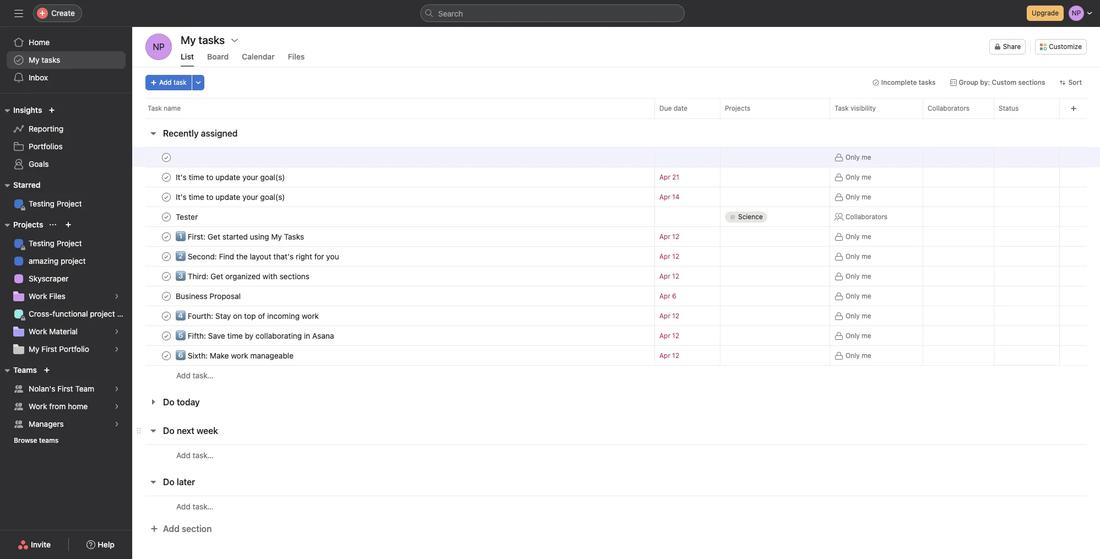 Task type: vqa. For each thing, say whether or not it's contained in the screenshot.
your
no



Task type: describe. For each thing, give the bounding box(es) containing it.
3 only from the top
[[846, 193, 860, 201]]

apr for 3️⃣ third: get organized with sections cell
[[660, 272, 671, 280]]

task… for 1st "add task…" "button" from the bottom of the page
[[193, 502, 214, 511]]

2 only me from the top
[[846, 173, 871, 181]]

teams button
[[0, 364, 37, 377]]

5️⃣ fifth: save time by collaborating in asana cell
[[132, 326, 655, 346]]

apr 21
[[660, 173, 680, 181]]

group by: custom sections
[[959, 78, 1046, 87]]

apr 12 for 1️⃣ first: get started using my tasks cell
[[660, 233, 680, 241]]

collaborators inside header recently assigned "tree grid"
[[846, 212, 888, 221]]

linked projects for it's time to update your goal(s) cell for apr 14
[[720, 187, 830, 207]]

task name
[[148, 104, 181, 112]]

3 only me from the top
[[846, 193, 871, 201]]

2 add task… row from the top
[[132, 445, 1100, 466]]

add task
[[159, 78, 187, 87]]

linked projects for 3️⃣ third: get organized with sections cell
[[720, 266, 830, 287]]

browse teams button
[[9, 433, 64, 449]]

completed image for 2️⃣ second: find the layout that's right for you text box
[[160, 250, 173, 263]]

add task… for 2nd "add task…" "button"
[[176, 450, 214, 460]]

it's time to update your goal(s) cell for apr 21
[[132, 167, 655, 187]]

visibility
[[851, 104, 876, 112]]

from
[[49, 402, 66, 411]]

insights button
[[0, 104, 42, 117]]

teams
[[39, 436, 59, 445]]

today
[[177, 397, 200, 407]]

name
[[164, 104, 181, 112]]

tester cell
[[132, 207, 655, 227]]

apr for 4️⃣ fourth: stay on top of incoming work cell
[[660, 312, 671, 320]]

me for linked projects for 5️⃣ fifth: save time by collaborating in asana cell
[[862, 331, 871, 340]]

first for nolan's
[[57, 384, 73, 393]]

see details, nolan's first team image
[[114, 386, 120, 392]]

work from home
[[29, 402, 88, 411]]

sort
[[1069, 78, 1082, 87]]

apr 12 for 5️⃣ fifth: save time by collaborating in asana cell at bottom
[[660, 332, 680, 340]]

customize button
[[1036, 39, 1087, 55]]

only me for linked projects for 3️⃣ third: get organized with sections cell
[[846, 272, 871, 280]]

sort button
[[1055, 75, 1087, 90]]

tasks for my tasks
[[42, 55, 60, 64]]

recently assigned
[[163, 128, 238, 138]]

nolan's first team
[[29, 384, 94, 393]]

testing project for testing project link inside the "starred" 'element'
[[29, 199, 82, 208]]

only for "linked projects for 4️⃣ fourth: stay on top of incoming work" cell
[[846, 312, 860, 320]]

add inside button
[[163, 524, 180, 534]]

see details, managers image
[[114, 421, 120, 428]]

do today
[[163, 397, 200, 407]]

work material link
[[7, 323, 126, 341]]

amazing project
[[29, 256, 86, 266]]

projects inside projects dropdown button
[[13, 220, 43, 229]]

add inside button
[[159, 78, 172, 87]]

team
[[75, 384, 94, 393]]

np
[[153, 42, 165, 52]]

portfolios
[[29, 142, 63, 151]]

completed checkbox for 3️⃣ third: get organized with sections 'text box'
[[160, 270, 173, 283]]

help button
[[79, 535, 122, 555]]

linked projects for it's time to update your goal(s) cell for apr 21
[[720, 167, 830, 187]]

collapse task list for this section image for do later
[[149, 478, 158, 487]]

4️⃣ fourth: stay on top of incoming work cell
[[132, 306, 655, 326]]

week
[[197, 426, 218, 436]]

work files link
[[7, 288, 126, 305]]

only me for "linked projects for 4️⃣ fourth: stay on top of incoming work" cell
[[846, 312, 871, 320]]

material
[[49, 327, 78, 336]]

files inside projects element
[[49, 292, 65, 301]]

reporting link
[[7, 120, 126, 138]]

me for linked projects for 1️⃣ first: get started using my tasks 'cell'
[[862, 232, 871, 241]]

2 me from the top
[[862, 173, 871, 181]]

do for do later
[[163, 477, 175, 487]]

completed checkbox for 5️⃣ fifth: save time by collaborating in asana text field
[[160, 329, 173, 342]]

only for the linked projects for business proposal "cell"
[[846, 292, 860, 300]]

completed checkbox for '1️⃣ first: get started using my tasks' text box
[[160, 230, 173, 243]]

recently
[[163, 128, 199, 138]]

add task… button inside header recently assigned "tree grid"
[[176, 370, 214, 382]]

Tester text field
[[174, 211, 201, 222]]

only me inside only me row
[[846, 153, 871, 161]]

only inside row
[[846, 153, 860, 161]]

insights
[[13, 105, 42, 115]]

header recently assigned tree grid
[[132, 147, 1100, 386]]

task… for 2nd "add task…" "button"
[[193, 450, 214, 460]]

completed checkbox for business proposal text box
[[160, 290, 173, 303]]

hide sidebar image
[[14, 9, 23, 18]]

completed checkbox for 2️⃣ second: find the layout that's right for you text box
[[160, 250, 173, 263]]

plan
[[117, 309, 132, 319]]

work for work files
[[29, 292, 47, 301]]

6️⃣ sixth: make work manageable cell
[[132, 346, 655, 366]]

nolan's
[[29, 384, 55, 393]]

project inside amazing project link
[[61, 256, 86, 266]]

apr for 2️⃣ second: find the layout that's right for you 'cell'
[[660, 252, 671, 261]]

later
[[177, 477, 195, 487]]

apr 12 for 3️⃣ third: get organized with sections cell
[[660, 272, 680, 280]]

do today button
[[163, 392, 200, 412]]

add for 1st "add task…" "button" from the bottom of the page
[[176, 502, 191, 511]]

me inside row
[[862, 153, 871, 161]]

work for work from home
[[29, 402, 47, 411]]

1 add task… row from the top
[[132, 365, 1100, 386]]

completed checkbox for 6️⃣ sixth: make work manageable text box
[[160, 349, 173, 362]]

portfolios link
[[7, 138, 126, 155]]

browse
[[14, 436, 37, 445]]

task for task name
[[148, 104, 162, 112]]

due date
[[660, 104, 688, 112]]

insights element
[[0, 100, 132, 175]]

completed checkbox for it's time to update your goal(s) text box in the top of the page
[[160, 171, 173, 184]]

task… for "add task…" "button" inside the header recently assigned "tree grid"
[[193, 371, 214, 380]]

do next week
[[163, 426, 218, 436]]

work from home link
[[7, 398, 126, 415]]

me for linked projects for 2️⃣ second: find the layout that's right for you cell
[[862, 252, 871, 260]]

projects button
[[0, 218, 43, 231]]

only for linked projects for 3️⃣ third: get organized with sections cell
[[846, 272, 860, 280]]

skyscraper link
[[7, 270, 126, 288]]

—
[[1001, 154, 1006, 161]]

12 for 5️⃣ fifth: save time by collaborating in asana cell at bottom
[[672, 332, 680, 340]]

expand task list for this section image
[[149, 398, 158, 407]]

apr for 5️⃣ fifth: save time by collaborating in asana cell at bottom
[[660, 332, 671, 340]]

linked projects for 4️⃣ fourth: stay on top of incoming work cell
[[720, 306, 830, 326]]

incomplete
[[882, 78, 917, 87]]

work for work material
[[29, 327, 47, 336]]

create button
[[33, 4, 82, 22]]

0 vertical spatial projects
[[725, 104, 751, 112]]

list link
[[181, 52, 194, 67]]

completed image for business proposal text box
[[160, 290, 173, 303]]

task
[[173, 78, 187, 87]]

see details, work from home image
[[114, 403, 120, 410]]

create
[[51, 8, 75, 18]]

more actions image
[[195, 79, 201, 86]]

my tasks
[[181, 34, 225, 46]]

only for linked projects for 2️⃣ second: find the layout that's right for you cell
[[846, 252, 860, 260]]

collapse task list for this section image for recently assigned
[[149, 129, 158, 138]]

add section button
[[145, 519, 216, 539]]

teams
[[13, 365, 37, 375]]

my first portfolio
[[29, 344, 89, 354]]

only me for linked projects for 1️⃣ first: get started using my tasks 'cell'
[[846, 232, 871, 241]]

completed image for it's time to update your goal(s) text box in the top of the page
[[160, 171, 173, 184]]

see details, work files image
[[114, 293, 120, 300]]

my first portfolio link
[[7, 341, 126, 358]]

me for "linked projects for 4️⃣ fourth: stay on top of incoming work" cell
[[862, 312, 871, 320]]

project inside "starred" 'element'
[[57, 199, 82, 208]]

21
[[672, 173, 680, 181]]

do later button
[[163, 472, 195, 492]]

testing inside "starred" 'element'
[[29, 199, 55, 208]]

np button
[[145, 34, 172, 60]]

12 for 3️⃣ third: get organized with sections cell
[[672, 272, 680, 280]]

by:
[[980, 78, 990, 87]]

section
[[182, 524, 212, 534]]

calendar
[[242, 52, 275, 61]]

1️⃣ First: Get started using My Tasks text field
[[174, 231, 307, 242]]

status
[[999, 104, 1019, 112]]

completed image for '1️⃣ first: get started using my tasks' text box
[[160, 230, 173, 243]]

home
[[29, 37, 50, 47]]

2 apr from the top
[[660, 193, 671, 201]]

business proposal cell
[[132, 286, 655, 306]]

0 vertical spatial files
[[288, 52, 305, 61]]

— button
[[995, 147, 1060, 167]]

board link
[[207, 52, 229, 67]]

recently assigned button
[[163, 123, 238, 143]]

none text field inside only me row
[[174, 152, 202, 163]]

goals
[[29, 159, 49, 169]]

browse teams image
[[44, 367, 50, 374]]

3 me from the top
[[862, 193, 871, 201]]

1 apr from the top
[[660, 173, 671, 181]]

date
[[674, 104, 688, 112]]

testing project for 1st testing project link from the bottom
[[29, 239, 82, 248]]

show options image
[[230, 36, 239, 45]]

apr for business proposal cell at the bottom
[[660, 292, 671, 300]]

starred element
[[0, 175, 132, 215]]

apr 14
[[660, 193, 680, 201]]

testing inside projects element
[[29, 239, 55, 248]]

only me for linked projects for 6️⃣ sixth: make work manageable cell at the bottom of the page
[[846, 351, 871, 360]]

3️⃣ third: get organized with sections cell
[[132, 266, 655, 287]]

managers link
[[7, 415, 126, 433]]

home
[[68, 402, 88, 411]]



Task type: locate. For each thing, give the bounding box(es) containing it.
1 vertical spatial task…
[[193, 450, 214, 460]]

1 my from the top
[[29, 55, 39, 64]]

1 completed checkbox from the top
[[160, 151, 173, 164]]

completed image
[[160, 230, 173, 243], [160, 250, 173, 263], [160, 309, 173, 323]]

group
[[959, 78, 979, 87]]

my up teams
[[29, 344, 39, 354]]

nolan's first team link
[[7, 380, 126, 398]]

first down the work material on the bottom left of the page
[[42, 344, 57, 354]]

share
[[1003, 42, 1021, 51]]

1 only me from the top
[[846, 153, 871, 161]]

completed image inside 3️⃣ third: get organized with sections cell
[[160, 270, 173, 283]]

testing project inside "starred" 'element'
[[29, 199, 82, 208]]

see details, my first portfolio image
[[114, 346, 120, 353]]

apr 12 for 2️⃣ second: find the layout that's right for you 'cell'
[[660, 252, 680, 261]]

1 vertical spatial collaborators
[[846, 212, 888, 221]]

task name column header
[[145, 98, 658, 118]]

linked projects for 1️⃣ first: get started using my tasks cell
[[720, 226, 830, 247]]

2 completed image from the top
[[160, 171, 173, 184]]

0 vertical spatial work
[[29, 292, 47, 301]]

10 me from the top
[[862, 351, 871, 360]]

completed checkbox inside 3️⃣ third: get organized with sections cell
[[160, 270, 173, 283]]

do right expand task list for this section image
[[163, 397, 175, 407]]

files right calendar at top
[[288, 52, 305, 61]]

board
[[207, 52, 229, 61]]

add
[[159, 78, 172, 87], [176, 371, 191, 380], [176, 450, 191, 460], [176, 502, 191, 511], [163, 524, 180, 534]]

0 horizontal spatial task
[[148, 104, 162, 112]]

completed image inside 4️⃣ fourth: stay on top of incoming work cell
[[160, 309, 173, 323]]

2 vertical spatial work
[[29, 402, 47, 411]]

linked projects for it's time to update your goal(s) cell
[[720, 167, 830, 187], [720, 187, 830, 207]]

completed image inside business proposal cell
[[160, 290, 173, 303]]

1 horizontal spatial projects
[[725, 104, 751, 112]]

1 12 from the top
[[672, 233, 680, 241]]

1 add task… from the top
[[176, 371, 214, 380]]

0 horizontal spatial files
[[49, 292, 65, 301]]

me
[[862, 153, 871, 161], [862, 173, 871, 181], [862, 193, 871, 201], [862, 232, 871, 241], [862, 252, 871, 260], [862, 272, 871, 280], [862, 292, 871, 300], [862, 312, 871, 320], [862, 331, 871, 340], [862, 351, 871, 360]]

task… up section
[[193, 502, 214, 511]]

add task… button
[[176, 370, 214, 382], [176, 449, 214, 461], [176, 501, 214, 513]]

completed checkbox inside 2️⃣ second: find the layout that's right for you 'cell'
[[160, 250, 173, 263]]

1 vertical spatial testing project
[[29, 239, 82, 248]]

0 vertical spatial tasks
[[42, 55, 60, 64]]

do inside "button"
[[163, 477, 175, 487]]

task… up today on the bottom
[[193, 371, 214, 380]]

1 vertical spatial add task… button
[[176, 449, 214, 461]]

first up work from home link at the left of page
[[57, 384, 73, 393]]

2 task… from the top
[[193, 450, 214, 460]]

it's time to update your goal(s) cell up 1️⃣ first: get started using my tasks cell
[[132, 187, 655, 207]]

2 completed image from the top
[[160, 250, 173, 263]]

0 vertical spatial completed image
[[160, 230, 173, 243]]

1 task… from the top
[[193, 371, 214, 380]]

project up skyscraper link
[[61, 256, 86, 266]]

Search tasks, projects, and more text field
[[420, 4, 685, 22]]

row containing task name
[[132, 98, 1100, 118]]

custom
[[992, 78, 1017, 87]]

customize
[[1049, 42, 1082, 51]]

due
[[660, 104, 672, 112]]

Completed checkbox
[[160, 171, 173, 184], [160, 250, 173, 263], [160, 329, 173, 342], [160, 349, 173, 362]]

1 testing from the top
[[29, 199, 55, 208]]

9 only from the top
[[846, 331, 860, 340]]

do for do today
[[163, 397, 175, 407]]

cross-functional project plan
[[29, 309, 132, 319]]

work down cross-
[[29, 327, 47, 336]]

add task… up section
[[176, 502, 214, 511]]

task for task visibility
[[835, 104, 849, 112]]

1 horizontal spatial first
[[57, 384, 73, 393]]

4️⃣ Fourth: Stay on top of incoming work text field
[[174, 311, 322, 322]]

7 only me from the top
[[846, 292, 871, 300]]

tasks inside 'link'
[[42, 55, 60, 64]]

3 add task… button from the top
[[176, 501, 214, 513]]

completed checkbox for text field in only me row
[[160, 151, 173, 164]]

managers
[[29, 419, 64, 429]]

7 apr from the top
[[660, 312, 671, 320]]

2 my from the top
[[29, 344, 39, 354]]

completed image inside tester cell
[[160, 210, 173, 223]]

only me row
[[132, 147, 1100, 168]]

add up do today
[[176, 371, 191, 380]]

apr 6
[[660, 292, 677, 300]]

do for do next week
[[163, 426, 175, 436]]

1 completed image from the top
[[160, 151, 173, 164]]

1 vertical spatial completed image
[[160, 250, 173, 263]]

1 me from the top
[[862, 153, 871, 161]]

browse teams
[[14, 436, 59, 445]]

completed image for 6️⃣ sixth: make work manageable text box
[[160, 349, 173, 362]]

1 task from the left
[[148, 104, 162, 112]]

1 vertical spatial files
[[49, 292, 65, 301]]

next
[[177, 426, 194, 436]]

testing
[[29, 199, 55, 208], [29, 239, 55, 248]]

0 vertical spatial my
[[29, 55, 39, 64]]

new image
[[49, 107, 55, 114]]

0 vertical spatial do
[[163, 397, 175, 407]]

1 horizontal spatial tasks
[[919, 78, 936, 87]]

only for linked projects for 6️⃣ sixth: make work manageable cell at the bottom of the page
[[846, 351, 860, 360]]

add task… button down do next week
[[176, 449, 214, 461]]

0 horizontal spatial collaborators
[[846, 212, 888, 221]]

1 it's time to update your goal(s) cell from the top
[[132, 167, 655, 187]]

1 vertical spatial first
[[57, 384, 73, 393]]

testing project link inside "starred" 'element'
[[7, 195, 126, 213]]

do later
[[163, 477, 195, 487]]

tasks for incomplete tasks
[[919, 78, 936, 87]]

1 vertical spatial project
[[57, 239, 82, 248]]

upgrade button
[[1027, 6, 1064, 21]]

4 completed checkbox from the top
[[160, 230, 173, 243]]

add up "add section" button
[[176, 502, 191, 511]]

completed image inside 6️⃣ sixth: make work manageable cell
[[160, 349, 173, 362]]

8 completed image from the top
[[160, 349, 173, 362]]

10 only me from the top
[[846, 351, 871, 360]]

0 vertical spatial testing project link
[[7, 195, 126, 213]]

8 me from the top
[[862, 312, 871, 320]]

task left visibility
[[835, 104, 849, 112]]

12 for 2️⃣ second: find the layout that's right for you 'cell'
[[672, 252, 680, 261]]

project inside cross-functional project plan link
[[90, 309, 115, 319]]

5 me from the top
[[862, 252, 871, 260]]

add for 2nd "add task…" "button"
[[176, 450, 191, 460]]

completed image for text field in only me row
[[160, 151, 173, 164]]

amazing
[[29, 256, 59, 266]]

completed image for 3️⃣ third: get organized with sections 'text box'
[[160, 270, 173, 283]]

only for linked projects for 1️⃣ first: get started using my tasks 'cell'
[[846, 232, 860, 241]]

only for linked projects for 5️⃣ fifth: save time by collaborating in asana cell
[[846, 331, 860, 340]]

9 only me from the top
[[846, 331, 871, 340]]

4 only me from the top
[[846, 232, 871, 241]]

add task… down do next week
[[176, 450, 214, 460]]

completed checkbox inside 1️⃣ first: get started using my tasks cell
[[160, 230, 173, 243]]

testing project link down new project or portfolio image
[[7, 235, 126, 252]]

my tasks
[[29, 55, 60, 64]]

list
[[181, 52, 194, 61]]

1 vertical spatial testing
[[29, 239, 55, 248]]

2 vertical spatial completed image
[[160, 309, 173, 323]]

completed checkbox for "tester" text box
[[160, 210, 173, 223]]

5 only from the top
[[846, 252, 860, 260]]

testing project up show options, current sort, top image
[[29, 199, 82, 208]]

testing project
[[29, 199, 82, 208], [29, 239, 82, 248]]

12
[[672, 233, 680, 241], [672, 252, 680, 261], [672, 272, 680, 280], [672, 312, 680, 320], [672, 332, 680, 340], [672, 352, 680, 360]]

2 add task… from the top
[[176, 450, 214, 460]]

first inside projects element
[[42, 344, 57, 354]]

1️⃣ first: get started using my tasks cell
[[132, 226, 655, 247]]

0 vertical spatial collapse task list for this section image
[[149, 129, 158, 138]]

testing project up amazing project
[[29, 239, 82, 248]]

1 apr 12 from the top
[[660, 233, 680, 241]]

reporting
[[29, 124, 63, 133]]

5 apr from the top
[[660, 272, 671, 280]]

cross-functional project plan link
[[7, 305, 132, 323]]

calendar link
[[242, 52, 275, 67]]

3 add task… from the top
[[176, 502, 214, 511]]

2 it's time to update your goal(s) cell from the top
[[132, 187, 655, 207]]

add field image
[[1070, 105, 1077, 112]]

0 horizontal spatial projects
[[13, 220, 43, 229]]

cell
[[132, 147, 655, 168]]

2 add task… button from the top
[[176, 449, 214, 461]]

12 for 6️⃣ sixth: make work manageable cell
[[672, 352, 680, 360]]

2️⃣ second: find the layout that's right for you cell
[[132, 246, 655, 267]]

global element
[[0, 27, 132, 93]]

7 only from the top
[[846, 292, 860, 300]]

2 completed checkbox from the top
[[160, 250, 173, 263]]

2 vertical spatial add task… row
[[132, 496, 1100, 517]]

8 apr from the top
[[660, 332, 671, 340]]

2 vertical spatial task…
[[193, 502, 214, 511]]

task…
[[193, 371, 214, 380], [193, 450, 214, 460], [193, 502, 214, 511]]

3 apr from the top
[[660, 233, 671, 241]]

1 vertical spatial collapse task list for this section image
[[149, 478, 158, 487]]

completed image inside 1️⃣ first: get started using my tasks cell
[[160, 230, 173, 243]]

0 vertical spatial testing
[[29, 199, 55, 208]]

1 vertical spatial testing project link
[[7, 235, 126, 252]]

1 testing project from the top
[[29, 199, 82, 208]]

4 12 from the top
[[672, 312, 680, 320]]

collaborators row
[[132, 207, 1100, 227]]

2 do from the top
[[163, 426, 175, 436]]

1 vertical spatial tasks
[[919, 78, 936, 87]]

task left name in the top of the page
[[148, 104, 162, 112]]

0 horizontal spatial project
[[61, 256, 86, 266]]

12 for 1️⃣ first: get started using my tasks cell
[[672, 233, 680, 241]]

only me for linked projects for 5️⃣ fifth: save time by collaborating in asana cell
[[846, 331, 871, 340]]

completed image inside 2️⃣ second: find the layout that's right for you 'cell'
[[160, 250, 173, 263]]

0 vertical spatial testing project
[[29, 199, 82, 208]]

do right collapse task list for this section icon
[[163, 426, 175, 436]]

show options, current sort, top image
[[50, 222, 56, 228]]

apr 12 for 4️⃣ fourth: stay on top of incoming work cell
[[660, 312, 680, 320]]

completed checkbox inside 5️⃣ fifth: save time by collaborating in asana cell
[[160, 329, 173, 342]]

2 linked projects for it's time to update your goal(s) cell from the top
[[720, 187, 830, 207]]

row
[[132, 98, 1100, 118], [145, 118, 1087, 119], [132, 167, 1100, 187], [132, 187, 1100, 207], [132, 226, 1100, 247], [132, 246, 1100, 267], [132, 266, 1100, 287], [132, 286, 1100, 306], [132, 306, 1100, 326], [132, 326, 1100, 346], [132, 346, 1100, 366]]

task inside column header
[[148, 104, 162, 112]]

completed checkbox inside 6️⃣ sixth: make work manageable cell
[[160, 349, 173, 362]]

linked projects for 5️⃣ fifth: save time by collaborating in asana cell
[[720, 326, 830, 346]]

my tasks link
[[7, 51, 126, 69]]

1 completed image from the top
[[160, 230, 173, 243]]

tasks down home
[[42, 55, 60, 64]]

starred
[[13, 180, 40, 190]]

my
[[29, 55, 39, 64], [29, 344, 39, 354]]

work material
[[29, 327, 78, 336]]

projects
[[725, 104, 751, 112], [13, 220, 43, 229]]

add task… row
[[132, 365, 1100, 386], [132, 445, 1100, 466], [132, 496, 1100, 517]]

2 project from the top
[[57, 239, 82, 248]]

it's time to update your goal(s) cell for apr 14
[[132, 187, 655, 207]]

only
[[846, 153, 860, 161], [846, 173, 860, 181], [846, 193, 860, 201], [846, 232, 860, 241], [846, 252, 860, 260], [846, 272, 860, 280], [846, 292, 860, 300], [846, 312, 860, 320], [846, 331, 860, 340], [846, 351, 860, 360]]

do
[[163, 397, 175, 407], [163, 426, 175, 436], [163, 477, 175, 487]]

2 vertical spatial add task…
[[176, 502, 214, 511]]

1 vertical spatial project
[[90, 309, 115, 319]]

first for my
[[42, 344, 57, 354]]

3 do from the top
[[163, 477, 175, 487]]

testing project link up new project or portfolio image
[[7, 195, 126, 213]]

4 completed image from the top
[[160, 210, 173, 223]]

1 collapse task list for this section image from the top
[[149, 129, 158, 138]]

6
[[672, 292, 677, 300]]

work files
[[29, 292, 65, 301]]

3 work from the top
[[29, 402, 47, 411]]

9 me from the top
[[862, 331, 871, 340]]

6️⃣ Sixth: Make work manageable text field
[[174, 350, 297, 361]]

add down next
[[176, 450, 191, 460]]

completed checkbox inside tester cell
[[160, 210, 173, 223]]

new project or portfolio image
[[65, 222, 72, 228]]

apr 12 for 6️⃣ sixth: make work manageable cell
[[660, 352, 680, 360]]

files link
[[288, 52, 305, 67]]

my for my first portfolio
[[29, 344, 39, 354]]

2️⃣ Second: Find the layout that's right for you text field
[[174, 251, 342, 262]]

it's time to update your goal(s) cell
[[132, 167, 655, 187], [132, 187, 655, 207]]

me for the linked projects for business proposal "cell"
[[862, 292, 871, 300]]

collapse task list for this section image left do later
[[149, 478, 158, 487]]

help
[[98, 540, 115, 549]]

completed checkbox inside only me row
[[160, 151, 173, 164]]

2 vertical spatial do
[[163, 477, 175, 487]]

testing up amazing
[[29, 239, 55, 248]]

1 horizontal spatial collaborators
[[928, 104, 970, 112]]

portfolio
[[59, 344, 89, 354]]

add left task
[[159, 78, 172, 87]]

9 apr from the top
[[660, 352, 671, 360]]

5 12 from the top
[[672, 332, 680, 340]]

2 testing from the top
[[29, 239, 55, 248]]

1 linked projects for it's time to update your goal(s) cell from the top
[[720, 167, 830, 187]]

5 only me from the top
[[846, 252, 871, 260]]

incomplete tasks button
[[868, 75, 941, 90]]

3 12 from the top
[[672, 272, 680, 280]]

It's time to update your goal(s) text field
[[174, 172, 288, 183]]

3 apr 12 from the top
[[660, 272, 680, 280]]

collaborators
[[928, 104, 970, 112], [846, 212, 888, 221]]

home link
[[7, 34, 126, 51]]

1 only from the top
[[846, 153, 860, 161]]

add task button
[[145, 75, 192, 90]]

1 vertical spatial add task…
[[176, 450, 214, 460]]

0 vertical spatial add task… row
[[132, 365, 1100, 386]]

None text field
[[174, 152, 202, 163]]

2 vertical spatial add task… button
[[176, 501, 214, 513]]

0 vertical spatial project
[[57, 199, 82, 208]]

2 testing project link from the top
[[7, 235, 126, 252]]

completed image inside only me row
[[160, 151, 173, 164]]

task… down the week
[[193, 450, 214, 460]]

5 apr 12 from the top
[[660, 332, 680, 340]]

4 apr 12 from the top
[[660, 312, 680, 320]]

3 completed image from the top
[[160, 309, 173, 323]]

amazing project link
[[7, 252, 126, 270]]

1 add task… button from the top
[[176, 370, 214, 382]]

1 horizontal spatial task
[[835, 104, 849, 112]]

work down nolan's
[[29, 402, 47, 411]]

3 completed checkbox from the top
[[160, 329, 173, 342]]

me for linked projects for 3️⃣ third: get organized with sections cell
[[862, 272, 871, 280]]

2 completed checkbox from the top
[[160, 190, 173, 204]]

task
[[148, 104, 162, 112], [835, 104, 849, 112]]

work inside 'teams' element
[[29, 402, 47, 411]]

completed image inside 5️⃣ fifth: save time by collaborating in asana cell
[[160, 329, 173, 342]]

linked projects for 6️⃣ sixth: make work manageable cell
[[720, 346, 830, 366]]

3 completed image from the top
[[160, 190, 173, 204]]

0 vertical spatial collaborators
[[928, 104, 970, 112]]

add task… for 1st "add task…" "button" from the bottom of the page
[[176, 502, 214, 511]]

my inside projects element
[[29, 344, 39, 354]]

tasks inside dropdown button
[[919, 78, 936, 87]]

add task… button up today on the bottom
[[176, 370, 214, 382]]

work up cross-
[[29, 292, 47, 301]]

add task… inside header recently assigned "tree grid"
[[176, 371, 214, 380]]

12 for 4️⃣ fourth: stay on top of incoming work cell
[[672, 312, 680, 320]]

add task… up today on the bottom
[[176, 371, 214, 380]]

14
[[672, 193, 680, 201]]

It's time to update your goal(s) text field
[[174, 191, 288, 203]]

6 12 from the top
[[672, 352, 680, 360]]

sections
[[1019, 78, 1046, 87]]

only me for the linked projects for business proposal "cell"
[[846, 292, 871, 300]]

apr for 1️⃣ first: get started using my tasks cell
[[660, 233, 671, 241]]

1 project from the top
[[57, 199, 82, 208]]

do left later
[[163, 477, 175, 487]]

4 apr from the top
[[660, 252, 671, 261]]

linked projects for business proposal cell
[[720, 286, 830, 306]]

7 completed image from the top
[[160, 329, 173, 342]]

0 horizontal spatial tasks
[[42, 55, 60, 64]]

linked projects for 2️⃣ second: find the layout that's right for you cell
[[720, 246, 830, 267]]

2 task from the left
[[835, 104, 849, 112]]

1 completed checkbox from the top
[[160, 171, 173, 184]]

1 horizontal spatial files
[[288, 52, 305, 61]]

add task…
[[176, 371, 214, 380], [176, 450, 214, 460], [176, 502, 214, 511]]

7 me from the top
[[862, 292, 871, 300]]

my for my tasks
[[29, 55, 39, 64]]

1 work from the top
[[29, 292, 47, 301]]

add section
[[163, 524, 212, 534]]

6 completed checkbox from the top
[[160, 290, 173, 303]]

8 only from the top
[[846, 312, 860, 320]]

it's time to update your goal(s) cell up tester cell
[[132, 167, 655, 187]]

only me for linked projects for 2️⃣ second: find the layout that's right for you cell
[[846, 252, 871, 260]]

projects element
[[0, 215, 132, 360]]

my up inbox
[[29, 55, 39, 64]]

first inside 'teams' element
[[57, 384, 73, 393]]

0 vertical spatial add task… button
[[176, 370, 214, 382]]

Business Proposal text field
[[174, 291, 244, 302]]

see details, work material image
[[114, 328, 120, 335]]

1 horizontal spatial project
[[90, 309, 115, 319]]

add inside header recently assigned "tree grid"
[[176, 371, 191, 380]]

0 vertical spatial first
[[42, 344, 57, 354]]

share button
[[989, 39, 1026, 55]]

0 horizontal spatial first
[[42, 344, 57, 354]]

cross-
[[29, 309, 53, 319]]

0 vertical spatial task…
[[193, 371, 214, 380]]

completed checkbox for 4️⃣ fourth: stay on top of incoming work text field
[[160, 309, 173, 323]]

6 me from the top
[[862, 272, 871, 280]]

6 only from the top
[[846, 272, 860, 280]]

6 completed image from the top
[[160, 290, 173, 303]]

5️⃣ Fifth: Save time by collaborating in Asana text field
[[174, 330, 337, 341]]

testing project inside projects element
[[29, 239, 82, 248]]

invite button
[[10, 535, 58, 555]]

completed checkbox for it's time to update your goal(s) text field
[[160, 190, 173, 204]]

0 vertical spatial project
[[61, 256, 86, 266]]

completed image for 4️⃣ fourth: stay on top of incoming work text field
[[160, 309, 173, 323]]

Completed checkbox
[[160, 151, 173, 164], [160, 190, 173, 204], [160, 210, 173, 223], [160, 230, 173, 243], [160, 270, 173, 283], [160, 290, 173, 303], [160, 309, 173, 323]]

1 vertical spatial my
[[29, 344, 39, 354]]

collapse task list for this section image
[[149, 427, 158, 435]]

7 completed checkbox from the top
[[160, 309, 173, 323]]

add left section
[[163, 524, 180, 534]]

2 apr 12 from the top
[[660, 252, 680, 261]]

1 vertical spatial work
[[29, 327, 47, 336]]

add task… button up section
[[176, 501, 214, 513]]

5 completed checkbox from the top
[[160, 270, 173, 283]]

completed image for 5️⃣ fifth: save time by collaborating in asana text field
[[160, 329, 173, 342]]

collapse task list for this section image
[[149, 129, 158, 138], [149, 478, 158, 487]]

task… inside header recently assigned "tree grid"
[[193, 371, 214, 380]]

4 me from the top
[[862, 232, 871, 241]]

1 vertical spatial do
[[163, 426, 175, 436]]

me for linked projects for 6️⃣ sixth: make work manageable cell at the bottom of the page
[[862, 351, 871, 360]]

1 vertical spatial projects
[[13, 220, 43, 229]]

project up amazing project link
[[57, 239, 82, 248]]

3 completed checkbox from the top
[[160, 210, 173, 223]]

tasks right incomplete
[[919, 78, 936, 87]]

1 vertical spatial add task… row
[[132, 445, 1100, 466]]

project
[[57, 199, 82, 208], [57, 239, 82, 248]]

10 only from the top
[[846, 351, 860, 360]]

starred button
[[0, 179, 40, 192]]

apr 12
[[660, 233, 680, 241], [660, 252, 680, 261], [660, 272, 680, 280], [660, 312, 680, 320], [660, 332, 680, 340], [660, 352, 680, 360]]

teams element
[[0, 360, 132, 451]]

functional
[[53, 309, 88, 319]]

add task… for "add task…" "button" inside the header recently assigned "tree grid"
[[176, 371, 214, 380]]

6 apr from the top
[[660, 292, 671, 300]]

testing down starred
[[29, 199, 55, 208]]

completed image for "tester" text box
[[160, 210, 173, 223]]

completed checkbox inside business proposal cell
[[160, 290, 173, 303]]

my inside 'link'
[[29, 55, 39, 64]]

project up new project or portfolio image
[[57, 199, 82, 208]]

completed image for it's time to update your goal(s) text field
[[160, 190, 173, 204]]

completed checkbox inside 4️⃣ fourth: stay on top of incoming work cell
[[160, 309, 173, 323]]

apr for 6️⃣ sixth: make work manageable cell
[[660, 352, 671, 360]]

2 only from the top
[[846, 173, 860, 181]]

2 work from the top
[[29, 327, 47, 336]]

upgrade
[[1032, 9, 1059, 17]]

skyscraper
[[29, 274, 69, 283]]

3 task… from the top
[[193, 502, 214, 511]]

collapse task list for this section image down task name
[[149, 129, 158, 138]]

2 testing project from the top
[[29, 239, 82, 248]]

completed image
[[160, 151, 173, 164], [160, 171, 173, 184], [160, 190, 173, 204], [160, 210, 173, 223], [160, 270, 173, 283], [160, 290, 173, 303], [160, 329, 173, 342], [160, 349, 173, 362]]

files down skyscraper link
[[49, 292, 65, 301]]

project left plan
[[90, 309, 115, 319]]

tasks
[[42, 55, 60, 64], [919, 78, 936, 87]]

add for "add task…" "button" inside the header recently assigned "tree grid"
[[176, 371, 191, 380]]

0 vertical spatial add task…
[[176, 371, 214, 380]]

3 add task… row from the top
[[132, 496, 1100, 517]]

5 completed image from the top
[[160, 270, 173, 283]]

3️⃣ Third: Get organized with sections text field
[[174, 271, 313, 282]]



